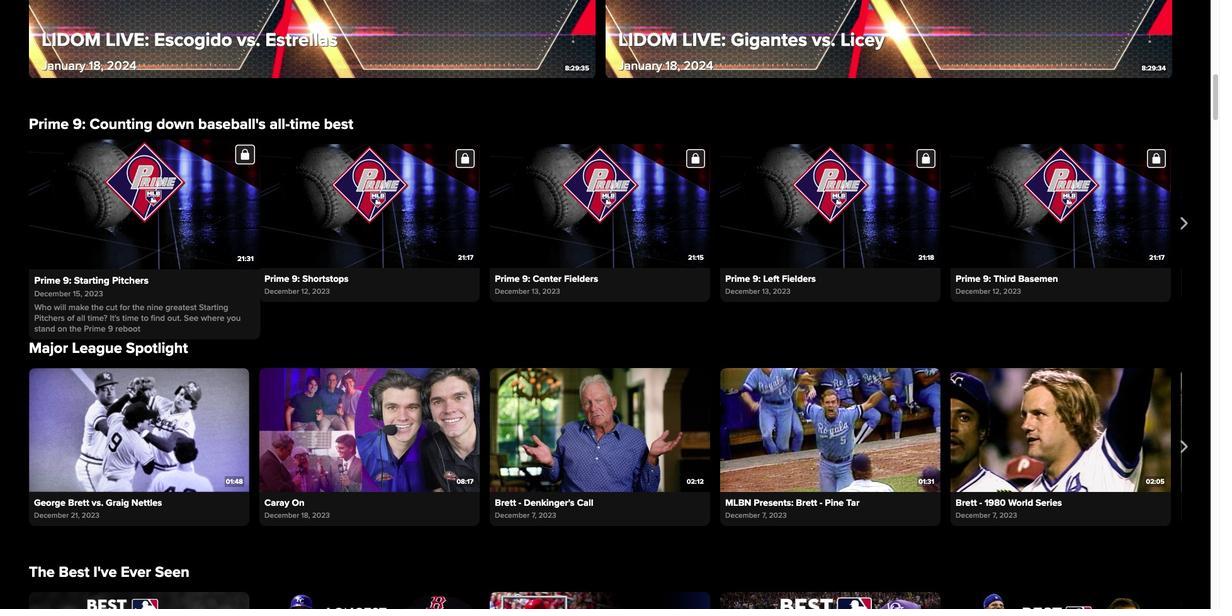 Task type: vqa. For each thing, say whether or not it's contained in the screenshot.
LIDOM associated with LIDOM LIVE: Escogido vs. Estrellas
yes



Task type: locate. For each thing, give the bounding box(es) containing it.
2 horizontal spatial 7,
[[992, 511, 998, 521]]

brett - 1980 world series december 7, 2023
[[956, 497, 1062, 521]]

1 january from the left
[[42, 58, 86, 73]]

time left best
[[290, 115, 320, 134]]

1 12, from the left
[[301, 287, 310, 297]]

december inside the prime 9: center fielders december 13, 2023
[[495, 287, 530, 297]]

for
[[120, 303, 130, 313]]

0 horizontal spatial 7,
[[532, 511, 537, 521]]

nettles
[[131, 497, 162, 509]]

2 horizontal spatial 18,
[[665, 58, 680, 73]]

fielders inside the prime 9: center fielders december 13, 2023
[[564, 273, 598, 285]]

george
[[34, 497, 66, 509]]

december
[[34, 287, 69, 297], [264, 287, 299, 297], [495, 287, 530, 297], [725, 287, 760, 297], [956, 287, 991, 297], [34, 290, 71, 299], [34, 511, 69, 521], [264, 511, 299, 521], [495, 511, 530, 521], [725, 511, 760, 521], [956, 511, 991, 521]]

- for brett - denkinger's call
[[519, 497, 521, 509]]

0 horizontal spatial january 18, 2024
[[42, 58, 137, 73]]

escogido
[[154, 28, 232, 51]]

prime for prime 9: starting pitchers december 15, 2023 who will make the cut for the nine greatest starting pitchers of all time? it's time to find out. see where you stand on the prime 9 reboot
[[34, 275, 60, 287]]

prime inside prime 9: third basemen december 12, 2023
[[956, 273, 981, 285]]

0 horizontal spatial 2024
[[107, 58, 137, 73]]

2 21:17 from the left
[[1149, 254, 1165, 262]]

brett left denkinger's
[[495, 497, 516, 509]]

brett up 21,
[[68, 497, 89, 509]]

2 12, from the left
[[992, 287, 1001, 297]]

15, for prime 9: starting pitchers december 15, 2023 who will make the cut for the nine greatest starting pitchers of all time? it's time to find out. see where you stand on the prime 9 reboot
[[73, 290, 82, 299]]

december inside prime 9: left fielders december 13, 2023
[[725, 287, 760, 297]]

13, inside the prime 9: center fielders december 13, 2023
[[532, 287, 540, 297]]

13, for left
[[762, 287, 771, 297]]

mlbn presents: brett - pine tar image
[[720, 368, 941, 492]]

13, inside prime 9: left fielders december 13, 2023
[[762, 287, 771, 297]]

december inside prime 9: starting pitchers december 15, 2023 who will make the cut for the nine greatest starting pitchers of all time? it's time to find out. see where you stand on the prime 9 reboot
[[34, 290, 71, 299]]

1 2024 from the left
[[107, 58, 137, 73]]

-
[[519, 497, 521, 509], [820, 497, 823, 509], [979, 497, 982, 509]]

- left pine
[[820, 497, 823, 509]]

0 horizontal spatial 12,
[[301, 287, 310, 297]]

12,
[[301, 287, 310, 297], [992, 287, 1001, 297]]

1 horizontal spatial live:
[[682, 28, 726, 51]]

january 18, 2024 for lidom live: escogido vs. estrellas
[[42, 58, 137, 73]]

2024 up counting
[[107, 58, 137, 73]]

1 horizontal spatial fielders
[[782, 273, 816, 285]]

9: for prime 9: left fielders december 13, 2023
[[753, 273, 761, 285]]

fielders inside prime 9: left fielders december 13, 2023
[[782, 273, 816, 285]]

vs. left graig in the left of the page
[[92, 497, 103, 509]]

the right for
[[132, 303, 145, 313]]

9
[[108, 324, 113, 334]]

fielders right left
[[782, 273, 816, 285]]

prime inside 'prime 9: shortstops december 12, 2023'
[[264, 273, 289, 285]]

time left to
[[122, 313, 139, 324]]

7, down presents:
[[762, 511, 767, 521]]

2023 inside caray on december 18, 2023
[[312, 511, 330, 521]]

2023 inside brett - 1980 world series december 7, 2023
[[999, 511, 1017, 521]]

prime 9: center fielders image
[[490, 144, 710, 268]]

vs. for estrellas
[[237, 28, 260, 51]]

3 - from the left
[[979, 497, 982, 509]]

3 brett from the left
[[796, 497, 817, 509]]

1 horizontal spatial lidom
[[618, 28, 677, 51]]

caray on image
[[259, 368, 480, 492]]

2 brett from the left
[[495, 497, 516, 509]]

- inside brett - 1980 world series december 7, 2023
[[979, 497, 982, 509]]

fielders for prime 9: center fielders
[[564, 273, 598, 285]]

time?
[[87, 313, 108, 324]]

1 horizontal spatial january 18, 2024
[[618, 58, 713, 73]]

2 live: from the left
[[682, 28, 726, 51]]

pitchers for prime 9: starting pitchers december 15, 2023
[[108, 273, 143, 285]]

league
[[72, 339, 122, 358]]

13, down center
[[532, 287, 540, 297]]

live:
[[106, 28, 149, 51], [682, 28, 726, 51]]

1 horizontal spatial january
[[618, 58, 662, 73]]

15, for prime 9: starting pitchers december 15, 2023
[[71, 287, 80, 297]]

see
[[184, 313, 199, 324]]

2024 down lidom live: gigantes vs. licey
[[684, 58, 713, 73]]

21:17 for prime 9: third basemen
[[1149, 254, 1165, 262]]

0 horizontal spatial january
[[42, 58, 86, 73]]

1 horizontal spatial 2024
[[684, 58, 713, 73]]

0 horizontal spatial vs.
[[92, 497, 103, 509]]

0 horizontal spatial 18,
[[89, 58, 104, 73]]

2 january from the left
[[618, 58, 662, 73]]

lidom
[[42, 28, 101, 51], [618, 28, 677, 51]]

08:17
[[457, 478, 473, 486]]

pine
[[825, 497, 844, 509]]

2 2024 from the left
[[684, 58, 713, 73]]

1 fielders from the left
[[564, 273, 598, 285]]

2023 inside prime 9: left fielders december 13, 2023
[[773, 287, 791, 297]]

0 horizontal spatial the
[[69, 324, 82, 334]]

15,
[[71, 287, 80, 297], [73, 290, 82, 299]]

0 horizontal spatial 13,
[[532, 287, 540, 297]]

on
[[292, 497, 305, 509]]

2 lidom from the left
[[618, 28, 677, 51]]

caray on december 18, 2023
[[264, 497, 330, 521]]

prime inside the prime 9: center fielders december 13, 2023
[[495, 273, 520, 285]]

2024 for gigantes
[[684, 58, 713, 73]]

12, down shortstops
[[301, 287, 310, 297]]

- left denkinger's
[[519, 497, 521, 509]]

prime inside prime 9: left fielders december 13, 2023
[[725, 273, 750, 285]]

1 horizontal spatial time
[[290, 115, 320, 134]]

best
[[59, 563, 89, 582]]

1 horizontal spatial 21:17
[[1149, 254, 1165, 262]]

21:31
[[227, 254, 243, 262], [237, 254, 254, 263]]

mlbn presents: brett - pine tar december 7, 2023
[[725, 497, 860, 521]]

call
[[577, 497, 593, 509]]

18, for lidom live: gigantes vs. licey
[[665, 58, 680, 73]]

0 horizontal spatial -
[[519, 497, 521, 509]]

2024
[[107, 58, 137, 73], [684, 58, 713, 73]]

prime for prime 9: left fielders december 13, 2023
[[725, 273, 750, 285]]

1 brett from the left
[[68, 497, 89, 509]]

prime inside prime 9: starting pitchers december 15, 2023
[[34, 273, 59, 285]]

12, down third
[[992, 287, 1001, 297]]

pitchers inside prime 9: starting pitchers december 15, 2023
[[108, 273, 143, 285]]

starting inside prime 9: starting pitchers december 15, 2023
[[72, 273, 106, 285]]

series
[[1036, 497, 1062, 509]]

2023 inside prime 9: starting pitchers december 15, 2023 who will make the cut for the nine greatest starting pitchers of all time? it's time to find out. see where you stand on the prime 9 reboot
[[84, 290, 103, 299]]

brett inside mlbn presents: brett - pine tar december 7, 2023
[[796, 497, 817, 509]]

1 horizontal spatial 12,
[[992, 287, 1001, 297]]

2 13, from the left
[[762, 287, 771, 297]]

21:15
[[688, 254, 704, 262]]

brett
[[68, 497, 89, 509], [495, 497, 516, 509], [796, 497, 817, 509], [956, 497, 977, 509]]

left
[[763, 273, 779, 285]]

2 - from the left
[[820, 497, 823, 509]]

seen
[[155, 563, 189, 582]]

prime
[[29, 115, 69, 134], [34, 273, 59, 285], [264, 273, 289, 285], [495, 273, 520, 285], [725, 273, 750, 285], [956, 273, 981, 285], [34, 275, 60, 287], [84, 324, 106, 334]]

2023 inside the prime 9: center fielders december 13, 2023
[[542, 287, 560, 297]]

december inside caray on december 18, 2023
[[264, 511, 299, 521]]

the
[[91, 303, 104, 313], [132, 303, 145, 313], [69, 324, 82, 334]]

december inside brett - denkinger's call december 7, 2023
[[495, 511, 530, 521]]

2 prime 9: starting pitchers image from the top
[[29, 144, 249, 268]]

2023 inside "george brett vs. graig nettles december 21, 2023"
[[82, 511, 100, 521]]

december inside prime 9: third basemen december 12, 2023
[[956, 287, 991, 297]]

0 horizontal spatial 21:17
[[458, 254, 473, 262]]

7, down 1980
[[992, 511, 998, 521]]

vs. left licey
[[812, 28, 836, 51]]

0 horizontal spatial live:
[[106, 28, 149, 51]]

1 - from the left
[[519, 497, 521, 509]]

the
[[29, 563, 55, 582]]

21:17
[[458, 254, 473, 262], [1149, 254, 1165, 262]]

2 horizontal spatial the
[[132, 303, 145, 313]]

1 january 18, 2024 from the left
[[42, 58, 137, 73]]

prime 9: starting pitchers image
[[29, 139, 260, 270], [29, 144, 249, 268]]

lidom live: gigantes vs. licey
[[618, 28, 885, 51]]

9: inside the prime 9: center fielders december 13, 2023
[[522, 273, 530, 285]]

3 7, from the left
[[992, 511, 998, 521]]

2 7, from the left
[[762, 511, 767, 521]]

prime 9: shortstops image
[[259, 144, 480, 268]]

vs. left estrellas on the top left
[[237, 28, 260, 51]]

9: inside prime 9: starting pitchers december 15, 2023
[[61, 273, 69, 285]]

prime 9: center fielders december 13, 2023
[[495, 273, 598, 297]]

7, down denkinger's
[[532, 511, 537, 521]]

you
[[227, 313, 241, 324]]

13,
[[532, 287, 540, 297], [762, 287, 771, 297]]

world
[[1008, 497, 1033, 509]]

starting
[[72, 273, 106, 285], [74, 275, 110, 287], [199, 303, 228, 313]]

15, inside prime 9: starting pitchers december 15, 2023
[[71, 287, 80, 297]]

1 lidom from the left
[[42, 28, 101, 51]]

9: inside 'prime 9: shortstops december 12, 2023'
[[292, 273, 300, 285]]

9: inside prime 9: third basemen december 12, 2023
[[983, 273, 991, 285]]

major league spotlight
[[29, 339, 188, 358]]

mlbn
[[725, 497, 751, 509]]

2 horizontal spatial vs.
[[812, 28, 836, 51]]

cooperstown goes bananas image
[[1181, 368, 1220, 492]]

the right on
[[69, 324, 82, 334]]

third
[[994, 273, 1016, 285]]

december inside brett - 1980 world series december 7, 2023
[[956, 511, 991, 521]]

best
[[324, 115, 353, 134]]

1 horizontal spatial vs.
[[237, 28, 260, 51]]

1 horizontal spatial 13,
[[762, 287, 771, 297]]

stand
[[34, 324, 55, 334]]

- for brett - 1980 world series
[[979, 497, 982, 509]]

1 21:17 from the left
[[458, 254, 473, 262]]

1 horizontal spatial 7,
[[762, 511, 767, 521]]

2 fielders from the left
[[782, 273, 816, 285]]

0 horizontal spatial fielders
[[564, 273, 598, 285]]

9:
[[73, 115, 86, 134], [61, 273, 69, 285], [292, 273, 300, 285], [522, 273, 530, 285], [753, 273, 761, 285], [983, 273, 991, 285], [63, 275, 71, 287]]

12, inside 'prime 9: shortstops december 12, 2023'
[[301, 287, 310, 297]]

15, inside prime 9: starting pitchers december 15, 2023 who will make the cut for the nine greatest starting pitchers of all time? it's time to find out. see where you stand on the prime 9 reboot
[[73, 290, 82, 299]]

prime 9: catchers image
[[1181, 144, 1220, 268]]

find
[[151, 313, 165, 324]]

1 vertical spatial time
[[122, 313, 139, 324]]

0 horizontal spatial lidom
[[42, 28, 101, 51]]

brett left 1980
[[956, 497, 977, 509]]

where
[[201, 313, 225, 324]]

licey
[[840, 28, 885, 51]]

fielders right center
[[564, 273, 598, 285]]

13, down left
[[762, 287, 771, 297]]

fielders
[[564, 273, 598, 285], [782, 273, 816, 285]]

prime 9: starting pitchers december 15, 2023 who will make the cut for the nine greatest starting pitchers of all time? it's time to find out. see where you stand on the prime 9 reboot
[[34, 275, 241, 334]]

1 live: from the left
[[106, 28, 149, 51]]

0 horizontal spatial time
[[122, 313, 139, 324]]

9: inside prime 9: starting pitchers december 15, 2023 who will make the cut for the nine greatest starting pitchers of all time? it's time to find out. see where you stand on the prime 9 reboot
[[63, 275, 71, 287]]

shortstops
[[302, 273, 349, 285]]

- inside brett - denkinger's call december 7, 2023
[[519, 497, 521, 509]]

january 18, 2024
[[42, 58, 137, 73], [618, 58, 713, 73]]

time
[[290, 115, 320, 134], [122, 313, 139, 324]]

the left cut
[[91, 303, 104, 313]]

vs.
[[237, 28, 260, 51], [812, 28, 836, 51], [92, 497, 103, 509]]

2023
[[82, 287, 100, 297], [312, 287, 330, 297], [542, 287, 560, 297], [773, 287, 791, 297], [1003, 287, 1021, 297], [84, 290, 103, 299], [82, 511, 100, 521], [312, 511, 330, 521], [539, 511, 556, 521], [769, 511, 787, 521], [999, 511, 1017, 521]]

prime for prime 9: counting down baseball's all-time best
[[29, 115, 69, 134]]

january
[[42, 58, 86, 73], [618, 58, 662, 73]]

12, inside prime 9: third basemen december 12, 2023
[[992, 287, 1001, 297]]

gigantes
[[731, 28, 807, 51]]

9: for prime 9: starting pitchers december 15, 2023
[[61, 273, 69, 285]]

brett left pine
[[796, 497, 817, 509]]

2024 for escogido
[[107, 58, 137, 73]]

9: for prime 9: third basemen december 12, 2023
[[983, 273, 991, 285]]

0 vertical spatial time
[[290, 115, 320, 134]]

1 horizontal spatial -
[[820, 497, 823, 509]]

1 7, from the left
[[532, 511, 537, 521]]

01:48
[[226, 478, 243, 486]]

1 13, from the left
[[532, 287, 540, 297]]

4 brett from the left
[[956, 497, 977, 509]]

9: inside prime 9: left fielders december 13, 2023
[[753, 273, 761, 285]]

18,
[[89, 58, 104, 73], [665, 58, 680, 73], [301, 511, 310, 521]]

1 horizontal spatial 18,
[[301, 511, 310, 521]]

- left 1980
[[979, 497, 982, 509]]

2 horizontal spatial -
[[979, 497, 982, 509]]

2 january 18, 2024 from the left
[[618, 58, 713, 73]]

all
[[77, 313, 85, 324]]

pitchers
[[108, 273, 143, 285], [112, 275, 149, 287], [34, 313, 65, 324]]

december inside prime 9: starting pitchers december 15, 2023
[[34, 287, 69, 297]]



Task type: describe. For each thing, give the bounding box(es) containing it.
9: for prime 9: starting pitchers december 15, 2023 who will make the cut for the nine greatest starting pitchers of all time? it's time to find out. see where you stand on the prime 9 reboot
[[63, 275, 71, 287]]

8:29:35
[[565, 64, 589, 72]]

02:12
[[687, 478, 704, 486]]

major
[[29, 339, 68, 358]]

greatest
[[165, 303, 197, 313]]

vs. for licey
[[812, 28, 836, 51]]

18, inside caray on december 18, 2023
[[301, 511, 310, 521]]

of
[[67, 313, 74, 324]]

january 18, 2024 for lidom live: gigantes vs. licey
[[618, 58, 713, 73]]

december inside 'prime 9: shortstops december 12, 2023'
[[264, 287, 299, 297]]

george brett vs. graig nettles image
[[29, 368, 249, 492]]

cut
[[106, 303, 118, 313]]

2023 inside prime 9: third basemen december 12, 2023
[[1003, 287, 1021, 297]]

live: for escogido
[[106, 28, 149, 51]]

brett - 1980 world series image
[[951, 368, 1171, 492]]

2023 inside 'prime 9: shortstops december 12, 2023'
[[312, 287, 330, 297]]

2023 inside mlbn presents: brett - pine tar december 7, 2023
[[769, 511, 787, 521]]

make
[[68, 303, 89, 313]]

denkinger's
[[524, 497, 575, 509]]

live: for gigantes
[[682, 28, 726, 51]]

vs. inside "george brett vs. graig nettles december 21, 2023"
[[92, 497, 103, 509]]

18, for lidom live: escogido vs. estrellas
[[89, 58, 104, 73]]

9: for prime 9: center fielders december 13, 2023
[[522, 273, 530, 285]]

8:29:34
[[1142, 64, 1166, 72]]

tar
[[846, 497, 860, 509]]

george brett vs. graig nettles december 21, 2023
[[34, 497, 162, 521]]

january for lidom live: gigantes vs. licey
[[618, 58, 662, 73]]

- inside mlbn presents: brett - pine tar december 7, 2023
[[820, 497, 823, 509]]

center
[[533, 273, 562, 285]]

prime for prime 9: third basemen december 12, 2023
[[956, 273, 981, 285]]

counting
[[90, 115, 153, 134]]

will
[[54, 303, 66, 313]]

13, for center
[[532, 287, 540, 297]]

caray
[[264, 497, 289, 509]]

brett inside brett - denkinger's call december 7, 2023
[[495, 497, 516, 509]]

december inside "george brett vs. graig nettles december 21, 2023"
[[34, 511, 69, 521]]

1 horizontal spatial the
[[91, 303, 104, 313]]

prime for prime 9: center fielders december 13, 2023
[[495, 273, 520, 285]]

spotlight
[[126, 339, 188, 358]]

21:17 for prime 9: shortstops
[[458, 254, 473, 262]]

7, inside mlbn presents: brett - pine tar december 7, 2023
[[762, 511, 767, 521]]

out.
[[167, 313, 182, 324]]

prime 9: third basemen december 12, 2023
[[956, 273, 1058, 297]]

prime for prime 9: shortstops december 12, 2023
[[264, 273, 289, 285]]

prime 9: starting pitchers december 15, 2023
[[34, 273, 143, 297]]

prime 9: shortstops december 12, 2023
[[264, 273, 349, 297]]

9: for prime 9: counting down baseball's all-time best
[[73, 115, 86, 134]]

down
[[156, 115, 194, 134]]

on
[[57, 324, 67, 334]]

to
[[141, 313, 149, 324]]

2023 inside brett - denkinger's call december 7, 2023
[[539, 511, 556, 521]]

lidom for lidom live: gigantes vs. licey
[[618, 28, 677, 51]]

nine
[[147, 303, 163, 313]]

prime 9: third basemen image
[[951, 144, 1171, 268]]

1980
[[985, 497, 1006, 509]]

brett - denkinger's call image
[[490, 368, 710, 492]]

time inside prime 9: starting pitchers december 15, 2023 who will make the cut for the nine greatest starting pitchers of all time? it's time to find out. see where you stand on the prime 9 reboot
[[122, 313, 139, 324]]

graig
[[106, 497, 129, 509]]

estrellas
[[265, 28, 338, 51]]

brett inside "george brett vs. graig nettles december 21, 2023"
[[68, 497, 89, 509]]

1 prime 9: starting pitchers image from the top
[[29, 139, 260, 270]]

december inside mlbn presents: brett - pine tar december 7, 2023
[[725, 511, 760, 521]]

prime 9: left fielders image
[[720, 144, 941, 268]]

prime 9: left fielders december 13, 2023
[[725, 273, 816, 297]]

starting for prime 9: starting pitchers december 15, 2023 who will make the cut for the nine greatest starting pitchers of all time? it's time to find out. see where you stand on the prime 9 reboot
[[74, 275, 110, 287]]

01:31
[[918, 478, 934, 486]]

baseball's
[[198, 115, 266, 134]]

the best i've ever seen
[[29, 563, 189, 582]]

lidom for lidom live: escogido vs. estrellas
[[42, 28, 101, 51]]

9: for prime 9: shortstops december 12, 2023
[[292, 273, 300, 285]]

presents:
[[754, 497, 794, 509]]

who
[[34, 303, 52, 313]]

reboot
[[115, 324, 140, 334]]

2023 inside prime 9: starting pitchers december 15, 2023
[[82, 287, 100, 297]]

i've
[[93, 563, 117, 582]]

21:18
[[919, 254, 934, 262]]

ever
[[121, 563, 151, 582]]

it's
[[110, 313, 120, 324]]

all-
[[270, 115, 290, 134]]

basemen
[[1018, 273, 1058, 285]]

pitchers for prime 9: starting pitchers december 15, 2023 who will make the cut for the nine greatest starting pitchers of all time? it's time to find out. see where you stand on the prime 9 reboot
[[112, 275, 149, 287]]

brett - denkinger's call december 7, 2023
[[495, 497, 593, 521]]

brett inside brett - 1980 world series december 7, 2023
[[956, 497, 977, 509]]

7, inside brett - denkinger's call december 7, 2023
[[532, 511, 537, 521]]

starting for prime 9: starting pitchers december 15, 2023
[[72, 273, 106, 285]]

prime 9: counting down baseball's all-time best
[[29, 115, 353, 134]]

02:05
[[1146, 478, 1165, 486]]

january for lidom live: escogido vs. estrellas
[[42, 58, 86, 73]]

7, inside brett - 1980 world series december 7, 2023
[[992, 511, 998, 521]]

lidom live: escogido vs. estrellas
[[42, 28, 338, 51]]

prime for prime 9: starting pitchers december 15, 2023
[[34, 273, 59, 285]]

fielders for prime 9: left fielders
[[782, 273, 816, 285]]

21,
[[71, 511, 80, 521]]



